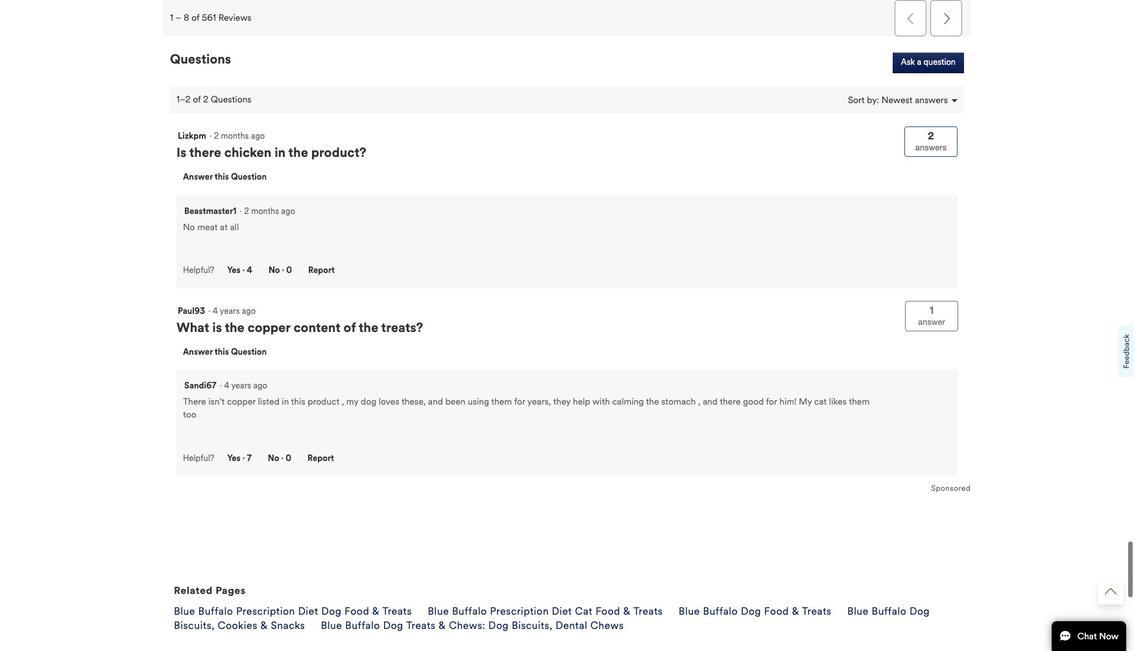 Task type: locate. For each thing, give the bounding box(es) containing it.
· right lizkpm button
[[210, 131, 212, 142]]

question up listed on the bottom of page
[[231, 347, 267, 358]]

, right the stomach
[[699, 397, 701, 408]]

1 vertical spatial years
[[231, 381, 251, 392]]

months inside 'lizkpm · 2 months ago is there chicken in the product?'
[[221, 131, 249, 142]]

yes
[[227, 266, 241, 276], [227, 454, 241, 464]]

pages
[[216, 585, 246, 598]]

0 horizontal spatial ,
[[342, 397, 344, 408]]

ago inside 'lizkpm · 2 months ago is there chicken in the product?'
[[251, 131, 265, 142]]

2 right beastmaster1
[[244, 206, 249, 217]]

in
[[275, 145, 286, 161], [282, 397, 289, 408]]

content helpfulness group down listed on the bottom of page
[[183, 452, 341, 467]]

answer this question for chicken
[[183, 172, 267, 183]]

good
[[744, 397, 764, 408]]

prescription for cat
[[490, 606, 549, 618]]

0 horizontal spatial food
[[345, 606, 370, 618]]

content helpfulness group for copper
[[183, 452, 341, 467]]

question down chicken
[[231, 172, 267, 183]]

1 vertical spatial in
[[282, 397, 289, 408]]

2 answer from the top
[[183, 347, 213, 358]]

0 vertical spatial no · 0
[[269, 266, 292, 276]]

question
[[924, 57, 956, 68]]

1 answer from the top
[[183, 172, 213, 183]]

for left 'him!'
[[767, 397, 778, 408]]

blue inside blue buffalo dog biscuits, cookies & snacks
[[848, 606, 869, 618]]

answer this question for the
[[183, 347, 267, 358]]

0 horizontal spatial and
[[428, 397, 443, 408]]

in right listed on the bottom of page
[[282, 397, 289, 408]]

1 vertical spatial copper
[[227, 397, 256, 408]]

2 inside 'lizkpm · 2 months ago is there chicken in the product?'
[[214, 131, 219, 142]]

copper left 'content' on the left of page
[[248, 320, 291, 336]]

is
[[177, 145, 187, 161]]

food for dog
[[345, 606, 370, 618]]

2 and from the left
[[703, 397, 718, 408]]

answer this question down is
[[183, 347, 267, 358]]

1 vertical spatial 0
[[286, 454, 292, 464]]

yes for the
[[227, 454, 241, 464]]

related
[[174, 585, 213, 598]]

0 horizontal spatial prescription
[[236, 606, 295, 618]]

report button up paul93 · 4 years ago what is the copper content of the treats? on the left of page
[[302, 264, 341, 279]]

1 vertical spatial yes
[[227, 454, 241, 464]]

2 inside beastmaster1 · 2 months ago no meat at all
[[244, 206, 249, 217]]

diet up snacks
[[298, 606, 319, 618]]

report for the
[[308, 266, 335, 276]]

this for is
[[215, 347, 229, 358]]

biscuits, inside blue buffalo dog biscuits, cookies & snacks
[[174, 620, 215, 633]]

for
[[514, 397, 526, 408], [767, 397, 778, 408]]

1 them from the left
[[492, 397, 512, 408]]

1 answer
[[919, 304, 946, 327]]

answer this question button down is
[[177, 345, 273, 361]]

0 horizontal spatial 1
[[170, 12, 173, 23]]

months right beastmaster1
[[251, 206, 279, 217]]

prescription up the blue buffalo dog treats & chews: dog biscuits, dental chews
[[490, 606, 549, 618]]

1 horizontal spatial prescription
[[490, 606, 549, 618]]

· inside paul93 · 4 years ago what is the copper content of the treats?
[[208, 306, 211, 317]]

helpful? left yes · 7
[[183, 454, 214, 464]]

0 vertical spatial there
[[189, 145, 221, 161]]

2 answer this question button from the top
[[177, 345, 273, 361]]

the
[[289, 145, 308, 161], [225, 320, 245, 336], [359, 320, 379, 336], [646, 397, 659, 408]]

1 horizontal spatial biscuits,
[[512, 620, 553, 633]]

0 vertical spatial 0
[[286, 266, 292, 276]]

2 food from the left
[[596, 606, 621, 618]]

treats?
[[381, 320, 423, 336]]

biscuits, down related on the bottom left of the page
[[174, 620, 215, 633]]

2 answer this question from the top
[[183, 347, 267, 358]]

no
[[183, 222, 195, 233], [269, 266, 280, 276], [268, 454, 279, 464]]

0 vertical spatial question
[[231, 172, 267, 183]]

snacks
[[271, 620, 305, 633]]

blue buffalo prescription diet dog food & treats link
[[174, 606, 412, 618]]

answer this question
[[183, 172, 267, 183], [183, 347, 267, 358]]

2 them from the left
[[849, 397, 870, 408]]

1 horizontal spatial months
[[251, 206, 279, 217]]

· right yes · 4
[[282, 266, 285, 276]]

1 – 8 of 561 reviews
[[170, 12, 252, 23]]

years inside sandi67 · 4 years ago there isn't copper listed in this product , my dog loves these, and been using them for years, they help with calming the stomach , and there good for him! my cat likes them too
[[231, 381, 251, 392]]

scroll to top image
[[1106, 586, 1117, 598]]

question for the
[[231, 347, 267, 358]]

1 , from the left
[[342, 397, 344, 408]]

blue buffalo dog treats & chews: dog biscuits, dental chews link
[[321, 620, 624, 633]]

and left been
[[428, 397, 443, 408]]

in right chicken
[[275, 145, 286, 161]]

food
[[345, 606, 370, 618], [596, 606, 621, 618], [765, 606, 790, 618]]

reviews
[[219, 12, 252, 23]]

0 vertical spatial copper
[[248, 320, 291, 336]]

there
[[189, 145, 221, 161], [720, 397, 741, 408]]

likes
[[830, 397, 847, 408]]

months up chicken
[[221, 131, 249, 142]]

4 inside sandi67 · 4 years ago there isn't copper listed in this product , my dog loves these, and been using them for years, they help with calming the stomach , and there good for him! my cat likes them too
[[224, 381, 229, 392]]

1 vertical spatial of
[[193, 94, 201, 105]]

there inside 'lizkpm · 2 months ago is there chicken in the product?'
[[189, 145, 221, 161]]

0 right the 7
[[286, 454, 292, 464]]

chews
[[591, 620, 624, 633]]

no · 0 right the 7
[[268, 454, 292, 464]]

sandi67 button
[[184, 379, 217, 394]]

1 vertical spatial question
[[231, 347, 267, 358]]

2
[[203, 94, 209, 105], [929, 130, 935, 142], [214, 131, 219, 142], [244, 206, 249, 217]]

no right yes · 4
[[269, 266, 280, 276]]

2 vertical spatial 4
[[224, 381, 229, 392]]

0 right yes · 4
[[286, 266, 292, 276]]

0 vertical spatial report
[[308, 266, 335, 276]]

years,
[[528, 397, 551, 408]]

by:
[[868, 94, 880, 105]]

of right 'content' on the left of page
[[344, 320, 356, 336]]

· right paul93
[[208, 306, 211, 317]]

2 for beastmaster1 · 2 months ago no meat at all
[[244, 206, 249, 217]]

this down chicken
[[215, 172, 229, 183]]

them right the likes
[[849, 397, 870, 408]]

1 yes from the top
[[227, 266, 241, 276]]

they
[[554, 397, 571, 408]]

1
[[170, 12, 173, 23], [930, 304, 934, 317]]

prescription up snacks
[[236, 606, 295, 618]]

· right the 7
[[281, 454, 284, 464]]

prescription
[[236, 606, 295, 618], [490, 606, 549, 618]]

no · 0 for copper
[[268, 454, 292, 464]]

years
[[220, 306, 240, 317], [231, 381, 251, 392]]

dog
[[321, 606, 342, 618], [741, 606, 762, 618], [910, 606, 931, 618], [383, 620, 404, 633], [489, 620, 509, 633]]

buffalo for blue buffalo dog food & treats
[[703, 606, 738, 618]]

1 left '–'
[[170, 12, 173, 23]]

2 vertical spatial this
[[291, 397, 306, 408]]

and
[[428, 397, 443, 408], [703, 397, 718, 408]]

answer down what
[[183, 347, 213, 358]]

lizkpm button
[[178, 129, 206, 144]]

0 vertical spatial years
[[220, 306, 240, 317]]

biscuits,
[[174, 620, 215, 633], [512, 620, 553, 633]]

content helpfulness group for in
[[183, 264, 341, 279]]

1 food from the left
[[345, 606, 370, 618]]

helpful? left yes · 4
[[183, 266, 214, 276]]

ago inside beastmaster1 · 2 months ago no meat at all
[[281, 206, 295, 217]]

questions right 1–2 at the top left of the page
[[211, 94, 252, 105]]

1 horizontal spatial 4
[[224, 381, 229, 392]]

buffalo for blue buffalo dog biscuits, cookies & snacks
[[872, 606, 907, 618]]

report down product
[[308, 454, 334, 464]]

0 horizontal spatial biscuits,
[[174, 620, 215, 633]]

diet up dental at the bottom of page
[[552, 606, 572, 618]]

1 horizontal spatial food
[[596, 606, 621, 618]]

there inside sandi67 · 4 years ago there isn't copper listed in this product , my dog loves these, and been using them for years, they help with calming the stomach , and there good for him! my cat likes them too
[[720, 397, 741, 408]]

1 vertical spatial answer
[[183, 347, 213, 358]]

0
[[286, 266, 292, 276], [286, 454, 292, 464]]

ago for in
[[251, 131, 265, 142]]

diet
[[298, 606, 319, 618], [552, 606, 572, 618]]

and right the stomach
[[703, 397, 718, 408]]

1 prescription from the left
[[236, 606, 295, 618]]

ago inside sandi67 · 4 years ago there isn't copper listed in this product , my dog loves these, and been using them for years, they help with calming the stomach , and there good for him! my cat likes them too
[[253, 381, 267, 392]]

of
[[192, 12, 200, 23], [193, 94, 201, 105], [344, 320, 356, 336]]

1 inside 1 answer
[[930, 304, 934, 317]]

1 helpful? from the top
[[183, 266, 214, 276]]

questions
[[170, 51, 231, 67], [211, 94, 252, 105]]

2 inside 2 answers
[[929, 130, 935, 142]]

& inside blue buffalo dog biscuits, cookies & snacks
[[261, 620, 268, 633]]

treats
[[383, 606, 412, 618], [634, 606, 663, 618], [803, 606, 832, 618], [406, 620, 436, 633]]

years right sandi67
[[231, 381, 251, 392]]

2 vertical spatial no
[[268, 454, 279, 464]]

blue buffalo prescription diet cat food & treats link
[[428, 606, 663, 618]]

8
[[184, 12, 189, 23]]

0 vertical spatial months
[[221, 131, 249, 142]]

this down is
[[215, 347, 229, 358]]

2 up answers
[[929, 130, 935, 142]]

0 vertical spatial answer this question
[[183, 172, 267, 183]]

there
[[183, 397, 206, 408]]

1 up answer
[[930, 304, 934, 317]]

years inside paul93 · 4 years ago what is the copper content of the treats?
[[220, 306, 240, 317]]

0 horizontal spatial diet
[[298, 606, 319, 618]]

blue
[[174, 606, 195, 618], [428, 606, 449, 618], [679, 606, 700, 618], [848, 606, 869, 618], [321, 620, 342, 633]]

1 answer this question from the top
[[183, 172, 267, 183]]

ago inside paul93 · 4 years ago what is the copper content of the treats?
[[242, 306, 256, 317]]

him!
[[780, 397, 797, 408]]

beastmaster1 · 2 months ago no meat at all
[[183, 206, 300, 233]]

months
[[221, 131, 249, 142], [251, 206, 279, 217]]

1–2 of 2 questions
[[177, 94, 256, 105]]

0 horizontal spatial for
[[514, 397, 526, 408]]

report button
[[302, 264, 341, 279], [301, 452, 341, 467]]

the right calming
[[646, 397, 659, 408]]

answer this question button for the
[[177, 345, 273, 361]]

2 yes from the top
[[227, 454, 241, 464]]

1 vertical spatial this
[[215, 347, 229, 358]]

0 vertical spatial content helpfulness group
[[183, 264, 341, 279]]

1 vertical spatial no · 0
[[268, 454, 292, 464]]

·
[[210, 131, 212, 142], [240, 206, 242, 217], [243, 266, 245, 276], [282, 266, 285, 276], [208, 306, 211, 317], [220, 381, 222, 392], [243, 454, 245, 464], [281, 454, 284, 464]]

years up is
[[220, 306, 240, 317]]

0 vertical spatial in
[[275, 145, 286, 161]]

no left meat
[[183, 222, 195, 233]]

· left the 7
[[243, 454, 245, 464]]

1 vertical spatial 4
[[213, 306, 218, 317]]

4 down beastmaster1 · 2 months ago no meat at all
[[247, 266, 253, 276]]

listed
[[258, 397, 280, 408]]

0 vertical spatial helpful?
[[183, 266, 214, 276]]

2 helpful? from the top
[[183, 454, 214, 464]]

my
[[799, 397, 812, 408]]

&
[[373, 606, 380, 618], [624, 606, 631, 618], [792, 606, 800, 618], [261, 620, 268, 633], [439, 620, 446, 633]]

answer this question down chicken
[[183, 172, 267, 183]]

1 vertical spatial there
[[720, 397, 741, 408]]

1 horizontal spatial there
[[720, 397, 741, 408]]

of right 8
[[192, 12, 200, 23]]

yes down all
[[227, 266, 241, 276]]

no for the
[[268, 454, 279, 464]]

months inside beastmaster1 · 2 months ago no meat at all
[[251, 206, 279, 217]]

0 horizontal spatial there
[[189, 145, 221, 161]]

1 diet from the left
[[298, 606, 319, 618]]

2 diet from the left
[[552, 606, 572, 618]]

0 vertical spatial report button
[[302, 264, 341, 279]]

questions down 561
[[170, 51, 231, 67]]

content helpfulness group
[[183, 264, 341, 279], [183, 452, 341, 467]]

for left years,
[[514, 397, 526, 408]]

1 content helpfulness group from the top
[[183, 264, 341, 279]]

4 up the isn't
[[224, 381, 229, 392]]

0 vertical spatial this
[[215, 172, 229, 183]]

· up the isn't
[[220, 381, 222, 392]]

1 horizontal spatial ,
[[699, 397, 701, 408]]

· right beastmaster1
[[240, 206, 242, 217]]

content helpfulness group down all
[[183, 264, 341, 279]]

0 horizontal spatial them
[[492, 397, 512, 408]]

1 question from the top
[[231, 172, 267, 183]]

1 horizontal spatial and
[[703, 397, 718, 408]]

the inside sandi67 · 4 years ago there isn't copper listed in this product , my dog loves these, and been using them for years, they help with calming the stomach , and there good for him! my cat likes them too
[[646, 397, 659, 408]]

no for chicken
[[269, 266, 280, 276]]

buffalo inside blue buffalo dog biscuits, cookies & snacks
[[872, 606, 907, 618]]

2 vertical spatial of
[[344, 320, 356, 336]]

0 vertical spatial yes
[[227, 266, 241, 276]]

1 vertical spatial helpful?
[[183, 454, 214, 464]]

1 horizontal spatial for
[[767, 397, 778, 408]]

0 vertical spatial answer
[[183, 172, 213, 183]]

0 vertical spatial 1
[[170, 12, 173, 23]]

2 content helpfulness group from the top
[[183, 452, 341, 467]]

1 horizontal spatial diet
[[552, 606, 572, 618]]

copper
[[248, 320, 291, 336], [227, 397, 256, 408]]

report button down product
[[301, 452, 341, 467]]

0 for copper
[[286, 454, 292, 464]]

them right using
[[492, 397, 512, 408]]

diet for cat
[[552, 606, 572, 618]]

yes left the 7
[[227, 454, 241, 464]]

1 horizontal spatial 1
[[930, 304, 934, 317]]

biscuits, down blue buffalo prescription diet cat food & treats
[[512, 620, 553, 633]]

there left the "good"
[[720, 397, 741, 408]]

· inside 'lizkpm · 2 months ago is there chicken in the product?'
[[210, 131, 212, 142]]

related pages
[[174, 585, 246, 598]]

paul93 button
[[178, 304, 205, 319]]

2 biscuits, from the left
[[512, 620, 553, 633]]

the inside 'lizkpm · 2 months ago is there chicken in the product?'
[[289, 145, 308, 161]]

buffalo
[[198, 606, 233, 618], [452, 606, 487, 618], [703, 606, 738, 618], [872, 606, 907, 618], [345, 620, 380, 633]]

with
[[593, 397, 610, 408]]

paul93 · 4 years ago what is the copper content of the treats?
[[177, 306, 423, 336]]

2 question from the top
[[231, 347, 267, 358]]

what
[[177, 320, 209, 336]]

1 vertical spatial report button
[[301, 452, 341, 467]]

, left my
[[342, 397, 344, 408]]

0 vertical spatial of
[[192, 12, 200, 23]]

1 answer this question button from the top
[[177, 170, 273, 186]]

0 horizontal spatial months
[[221, 131, 249, 142]]

meat
[[197, 222, 218, 233]]

this left product
[[291, 397, 306, 408]]

answer down is on the left top of page
[[183, 172, 213, 183]]

1–2
[[177, 94, 191, 105]]

in inside sandi67 · 4 years ago there isn't copper listed in this product , my dog loves these, and been using them for years, they help with calming the stomach , and there good for him! my cat likes them too
[[282, 397, 289, 408]]

1 vertical spatial months
[[251, 206, 279, 217]]

1 biscuits, from the left
[[174, 620, 215, 633]]

blue for blue buffalo prescription diet cat food & treats
[[428, 606, 449, 618]]

this
[[215, 172, 229, 183], [215, 347, 229, 358], [291, 397, 306, 408]]

1 vertical spatial 1
[[930, 304, 934, 317]]

ago
[[251, 131, 265, 142], [281, 206, 295, 217], [242, 306, 256, 317], [253, 381, 267, 392]]

0 vertical spatial answer this question button
[[177, 170, 273, 186]]

1 vertical spatial content helpfulness group
[[183, 452, 341, 467]]

years for copper
[[231, 381, 251, 392]]

of right 1–2 at the top left of the page
[[193, 94, 201, 105]]

of inside paul93 · 4 years ago what is the copper content of the treats?
[[344, 320, 356, 336]]

2 prescription from the left
[[490, 606, 549, 618]]

2 right 1–2 at the top left of the page
[[203, 94, 209, 105]]

2 right lizkpm
[[214, 131, 219, 142]]

1 vertical spatial report
[[308, 454, 334, 464]]

dog for blue buffalo dog biscuits, cookies & snacks
[[910, 606, 931, 618]]

this for there
[[215, 172, 229, 183]]

1 horizontal spatial them
[[849, 397, 870, 408]]

4 up is
[[213, 306, 218, 317]]

0 vertical spatial no
[[183, 222, 195, 233]]

years for the
[[220, 306, 240, 317]]

the left product?
[[289, 145, 308, 161]]

1 vertical spatial answer this question
[[183, 347, 267, 358]]

them
[[492, 397, 512, 408], [849, 397, 870, 408]]

2 horizontal spatial 4
[[247, 266, 253, 276]]

0 vertical spatial 4
[[247, 266, 253, 276]]

there down lizkpm button
[[189, 145, 221, 161]]

no right the 7
[[268, 454, 279, 464]]

no · 0 right yes · 4
[[269, 266, 292, 276]]

blue buffalo dog food & treats
[[679, 606, 832, 618]]

chews:
[[449, 620, 486, 633]]

dog inside blue buffalo dog biscuits, cookies & snacks
[[910, 606, 931, 618]]

1 vertical spatial no
[[269, 266, 280, 276]]

2 horizontal spatial food
[[765, 606, 790, 618]]

0 horizontal spatial 4
[[213, 306, 218, 317]]

answer this question button
[[177, 170, 273, 186], [177, 345, 273, 361]]

4 inside paul93 · 4 years ago what is the copper content of the treats?
[[213, 306, 218, 317]]

1 vertical spatial answer this question button
[[177, 345, 273, 361]]

–
[[176, 12, 181, 23]]

copper right the isn't
[[227, 397, 256, 408]]

4
[[247, 266, 253, 276], [213, 306, 218, 317], [224, 381, 229, 392]]

answer this question button down chicken
[[177, 170, 273, 186]]

sponsored link
[[164, 483, 971, 496]]

report up paul93 · 4 years ago what is the copper content of the treats? on the left of page
[[308, 266, 335, 276]]



Task type: vqa. For each thing, say whether or not it's contained in the screenshot.
bank
no



Task type: describe. For each thing, give the bounding box(es) containing it.
question for chicken
[[231, 172, 267, 183]]

sandi67 · 4 years ago there isn't copper listed in this product , my dog loves these, and been using them for years, they help with calming the stomach , and there good for him! my cat likes them too
[[183, 381, 870, 421]]

blue buffalo dog biscuits, cookies & snacks
[[174, 606, 931, 633]]

helpful? for is
[[183, 266, 214, 276]]

561
[[202, 12, 216, 23]]

blue buffalo prescription diet cat food & treats
[[428, 606, 663, 618]]

report button for content
[[301, 452, 341, 467]]

ago for listed
[[253, 381, 267, 392]]

cat
[[815, 397, 827, 408]]

· inside sandi67 · 4 years ago there isn't copper listed in this product , my dog loves these, and been using them for years, they help with calming the stomach , and there good for him! my cat likes them too
[[220, 381, 222, 392]]

· inside beastmaster1 · 2 months ago no meat at all
[[240, 206, 242, 217]]

dog
[[361, 397, 377, 408]]

yes for chicken
[[227, 266, 241, 276]]

3 food from the left
[[765, 606, 790, 618]]

the right is
[[225, 320, 245, 336]]

using
[[468, 397, 489, 408]]

ask a question button
[[893, 52, 965, 73]]

diet for dog
[[298, 606, 319, 618]]

content
[[294, 320, 341, 336]]

answers
[[916, 143, 947, 153]]

dental
[[556, 620, 588, 633]]

ago for copper
[[242, 306, 256, 317]]

0 for in
[[286, 266, 292, 276]]

beastmaster1 button
[[184, 204, 237, 219]]

blue buffalo prescription diet dog food & treats
[[174, 606, 412, 618]]

4 inside content helpfulness group
[[247, 266, 253, 276]]

been
[[446, 397, 466, 408]]

no inside beastmaster1 · 2 months ago no meat at all
[[183, 222, 195, 233]]

helpful? for what
[[183, 454, 214, 464]]

2 , from the left
[[699, 397, 701, 408]]

this inside sandi67 · 4 years ago there isn't copper listed in this product , my dog loves these, and been using them for years, they help with calming the stomach , and there good for him! my cat likes them too
[[291, 397, 306, 408]]

2 answers
[[916, 130, 947, 153]]

1 for 1 – 8 of 561 reviews
[[170, 12, 173, 23]]

1 and from the left
[[428, 397, 443, 408]]

paul93
[[178, 306, 205, 317]]

in inside 'lizkpm · 2 months ago is there chicken in the product?'
[[275, 145, 286, 161]]

answer for is
[[183, 172, 213, 183]]

· down beastmaster1 · 2 months ago no meat at all
[[243, 266, 245, 276]]

sort
[[848, 94, 865, 105]]

sort by:
[[848, 94, 882, 105]]

4 for copper
[[224, 381, 229, 392]]

stomach
[[662, 397, 696, 408]]

help
[[573, 397, 591, 408]]

blue for blue buffalo prescription diet dog food & treats
[[174, 606, 195, 618]]

cookies
[[218, 620, 258, 633]]

these,
[[402, 397, 426, 408]]

no · 0 for in
[[269, 266, 292, 276]]

2 for 1–2 of 2 questions
[[203, 94, 209, 105]]

0 vertical spatial questions
[[170, 51, 231, 67]]

answer this question button for chicken
[[177, 170, 273, 186]]

answer
[[919, 317, 946, 327]]

product?
[[311, 145, 367, 161]]

1 for from the left
[[514, 397, 526, 408]]

food for cat
[[596, 606, 621, 618]]

yes · 4
[[227, 266, 253, 276]]

dog for blue buffalo dog food & treats
[[741, 606, 762, 618]]

7
[[247, 454, 252, 464]]

the left treats?
[[359, 320, 379, 336]]

sandi67
[[184, 381, 217, 392]]

report button for the
[[302, 264, 341, 279]]

my
[[347, 397, 359, 408]]

blue buffalo dog treats & chews: dog biscuits, dental chews
[[321, 620, 624, 633]]

1 vertical spatial questions
[[211, 94, 252, 105]]

blue buffalo dog food & treats link
[[679, 606, 832, 618]]

loves
[[379, 397, 400, 408]]

ask a question
[[902, 57, 956, 68]]

blue for blue buffalo dog food & treats
[[679, 606, 700, 618]]

ago for all
[[281, 206, 295, 217]]

1–2 of 2 questions alert
[[177, 94, 256, 105]]

all
[[230, 222, 239, 233]]

prescription for dog
[[236, 606, 295, 618]]

yes · 7
[[227, 454, 252, 464]]

2 for lizkpm · 2 months ago is there chicken in the product?
[[214, 131, 219, 142]]

copper inside sandi67 · 4 years ago there isn't copper listed in this product , my dog loves these, and been using them for years, they help with calming the stomach , and there good for him! my cat likes them too
[[227, 397, 256, 408]]

calming
[[613, 397, 644, 408]]

styled arrow button link
[[1099, 579, 1124, 605]]

isn't
[[208, 397, 225, 408]]

1 for 1 answer
[[930, 304, 934, 317]]

ask
[[902, 57, 916, 68]]

4 for the
[[213, 306, 218, 317]]

copper inside paul93 · 4 years ago what is the copper content of the treats?
[[248, 320, 291, 336]]

blue for blue buffalo dog biscuits, cookies & snacks
[[848, 606, 869, 618]]

is
[[212, 320, 222, 336]]

months for chicken
[[221, 131, 249, 142]]

sponsored
[[932, 485, 971, 494]]

dog for blue buffalo dog treats & chews: dog biscuits, dental chews
[[383, 620, 404, 633]]

2 for from the left
[[767, 397, 778, 408]]

lizkpm
[[178, 131, 206, 142]]

buffalo for blue buffalo dog treats & chews: dog biscuits, dental chews
[[345, 620, 380, 633]]

months for at
[[251, 206, 279, 217]]

product
[[308, 397, 340, 408]]

blue buffalo dog biscuits, cookies & snacks link
[[174, 606, 931, 633]]

beastmaster1
[[184, 206, 237, 217]]

a
[[918, 57, 922, 68]]

report for content
[[308, 454, 334, 464]]

lizkpm · 2 months ago is there chicken in the product?
[[177, 131, 367, 161]]

buffalo for blue buffalo prescription diet cat food & treats
[[452, 606, 487, 618]]

answer for what
[[183, 347, 213, 358]]

buffalo for blue buffalo prescription diet dog food & treats
[[198, 606, 233, 618]]

blue for blue buffalo dog treats & chews: dog biscuits, dental chews
[[321, 620, 342, 633]]

chicken
[[225, 145, 272, 161]]

too
[[183, 410, 197, 421]]

at
[[220, 222, 228, 233]]

cat
[[575, 606, 593, 618]]



